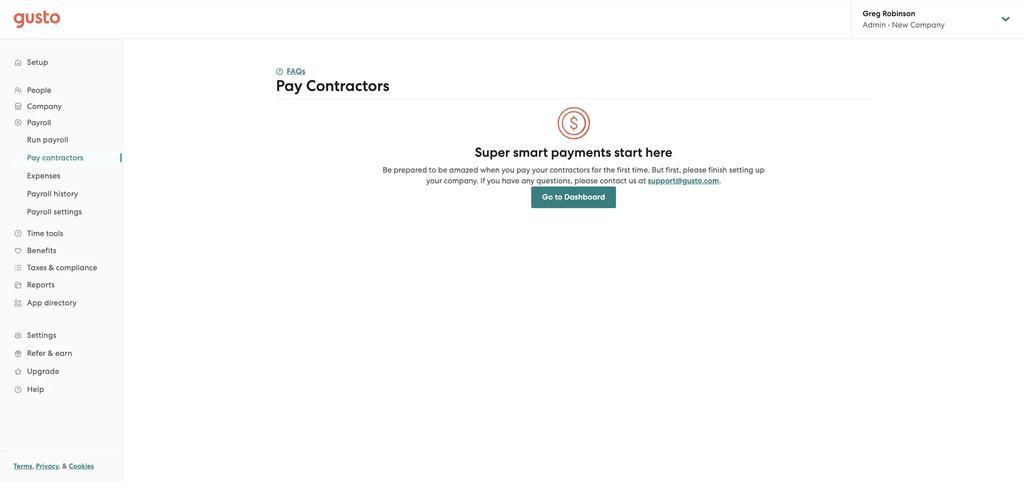 Task type: locate. For each thing, give the bounding box(es) containing it.
list
[[0, 82, 122, 399], [0, 131, 122, 221]]

1 horizontal spatial to
[[555, 193, 563, 202]]

& left earn
[[48, 349, 53, 358]]

1 horizontal spatial company
[[911, 20, 946, 29]]

privacy link
[[36, 463, 59, 471]]

app
[[27, 299, 42, 308]]

run payroll link
[[16, 132, 113, 148]]

app directory link
[[9, 295, 113, 311]]

1 vertical spatial contractors
[[550, 166, 590, 175]]

1 vertical spatial you
[[487, 176, 500, 185]]

you right if
[[487, 176, 500, 185]]

1 vertical spatial &
[[48, 349, 53, 358]]

start
[[615, 145, 643, 161]]

, left privacy
[[32, 463, 34, 471]]

payments
[[551, 145, 612, 161]]

settings
[[54, 208, 82, 217]]

cookies
[[69, 463, 94, 471]]

.
[[720, 176, 722, 185]]

pay down faqs
[[276, 77, 303, 95]]

2 list from the top
[[0, 131, 122, 221]]

pay down run
[[27, 153, 40, 162]]

payroll history
[[27, 190, 78, 199]]

settings link
[[9, 328, 113, 344]]

pay for pay contractors
[[276, 77, 303, 95]]

1 horizontal spatial pay
[[276, 77, 303, 95]]

2 payroll from the top
[[27, 190, 52, 199]]

1 vertical spatial company
[[27, 102, 62, 111]]

your
[[532, 166, 548, 175], [427, 176, 442, 185]]

directory
[[44, 299, 77, 308]]

terms , privacy , & cookies
[[14, 463, 94, 471]]

to
[[429, 166, 437, 175], [555, 193, 563, 202]]

company down 'people'
[[27, 102, 62, 111]]

& left cookies button
[[62, 463, 67, 471]]

terms
[[14, 463, 32, 471]]

0 vertical spatial &
[[49, 264, 54, 273]]

please down for
[[575, 176, 598, 185]]

please up support@gusto.com .
[[683, 166, 707, 175]]

1 , from the left
[[32, 463, 34, 471]]

& right taxes
[[49, 264, 54, 273]]

0 vertical spatial company
[[911, 20, 946, 29]]

settings
[[27, 331, 56, 340]]

, left cookies button
[[59, 463, 61, 471]]

go to dashboard
[[543, 193, 606, 202]]

pay
[[517, 166, 531, 175]]

payroll
[[27, 118, 51, 127], [27, 190, 52, 199], [27, 208, 52, 217]]

1 list from the top
[[0, 82, 122, 399]]

payroll up time
[[27, 208, 52, 217]]

1 vertical spatial pay
[[27, 153, 40, 162]]

people button
[[9, 82, 113, 98]]

refer & earn
[[27, 349, 72, 358]]

company inside greg robinson admin • new company
[[911, 20, 946, 29]]

0 horizontal spatial to
[[429, 166, 437, 175]]

super
[[475, 145, 510, 161]]

faqs button
[[276, 66, 306, 77]]

contractors
[[42, 153, 83, 162], [550, 166, 590, 175]]

first,
[[666, 166, 682, 175]]

contact
[[600, 176, 627, 185]]

first
[[617, 166, 631, 175]]

to left be
[[429, 166, 437, 175]]

you
[[502, 166, 515, 175], [487, 176, 500, 185]]

your up any
[[532, 166, 548, 175]]

payroll up run
[[27, 118, 51, 127]]

1 horizontal spatial you
[[502, 166, 515, 175]]

please
[[683, 166, 707, 175], [575, 176, 598, 185]]

you up the have at the top
[[502, 166, 515, 175]]

benefits link
[[9, 243, 113, 259]]

to inside 'be prepared to be amazed when you pay your contractors for the first time. but first, please finish setting up your company. if you have any questions, please contact us at'
[[429, 166, 437, 175]]

be prepared to be amazed when you pay your contractors for the first time. but first, please finish setting up your company. if you have any questions, please contact us at
[[383, 166, 765, 185]]

your down be
[[427, 176, 442, 185]]

go
[[543, 193, 553, 202]]

payroll inside "dropdown button"
[[27, 118, 51, 127]]

1 horizontal spatial contractors
[[550, 166, 590, 175]]

1 vertical spatial please
[[575, 176, 598, 185]]

0 horizontal spatial please
[[575, 176, 598, 185]]

payroll history link
[[16, 186, 113, 202]]

robinson
[[883, 9, 916, 19]]

here
[[646, 145, 673, 161]]

contractors inside 'be prepared to be amazed when you pay your contractors for the first time. but first, please finish setting up your company. if you have any questions, please contact us at'
[[550, 166, 590, 175]]

company inside dropdown button
[[27, 102, 62, 111]]

0 horizontal spatial company
[[27, 102, 62, 111]]

terms link
[[14, 463, 32, 471]]

0 horizontal spatial ,
[[32, 463, 34, 471]]

1 horizontal spatial please
[[683, 166, 707, 175]]

greg robinson admin • new company
[[863, 9, 946, 29]]

3 payroll from the top
[[27, 208, 52, 217]]

2 vertical spatial payroll
[[27, 208, 52, 217]]

to right go at the right of the page
[[555, 193, 563, 202]]

company right new
[[911, 20, 946, 29]]

amazed
[[450, 166, 479, 175]]

1 vertical spatial payroll
[[27, 190, 52, 199]]

0 vertical spatial please
[[683, 166, 707, 175]]

0 vertical spatial contractors
[[42, 153, 83, 162]]

questions,
[[537, 176, 573, 185]]

home image
[[14, 10, 60, 28]]

taxes & compliance
[[27, 264, 97, 273]]

new
[[893, 20, 909, 29]]

0 vertical spatial pay
[[276, 77, 303, 95]]

help
[[27, 385, 44, 394]]

payroll for payroll settings
[[27, 208, 52, 217]]

reports link
[[9, 277, 113, 293]]

the
[[604, 166, 616, 175]]

1 vertical spatial your
[[427, 176, 442, 185]]

0 horizontal spatial contractors
[[42, 153, 83, 162]]

1 horizontal spatial ,
[[59, 463, 61, 471]]

time tools button
[[9, 226, 113, 242]]

0 vertical spatial payroll
[[27, 118, 51, 127]]

app directory
[[27, 299, 77, 308]]

privacy
[[36, 463, 59, 471]]

payroll down the expenses
[[27, 190, 52, 199]]

pay inside list
[[27, 153, 40, 162]]

,
[[32, 463, 34, 471], [59, 463, 61, 471]]

us
[[629, 176, 637, 185]]

at
[[639, 176, 646, 185]]

contractors inside list
[[42, 153, 83, 162]]

contractors down super smart payments start here
[[550, 166, 590, 175]]

taxes & compliance button
[[9, 260, 113, 276]]

refer & earn link
[[9, 346, 113, 362]]

1 payroll from the top
[[27, 118, 51, 127]]

0 horizontal spatial pay
[[27, 153, 40, 162]]

for
[[592, 166, 602, 175]]

contractors up expenses link
[[42, 153, 83, 162]]

finish
[[709, 166, 728, 175]]

& inside dropdown button
[[49, 264, 54, 273]]

0 horizontal spatial your
[[427, 176, 442, 185]]

0 vertical spatial you
[[502, 166, 515, 175]]

1 vertical spatial to
[[555, 193, 563, 202]]

company button
[[9, 98, 113, 115]]

list containing run payroll
[[0, 131, 122, 221]]

super smart payments start here
[[475, 145, 673, 161]]

0 vertical spatial to
[[429, 166, 437, 175]]

1 horizontal spatial your
[[532, 166, 548, 175]]



Task type: vqa. For each thing, say whether or not it's contained in the screenshot.
Lastpass
no



Task type: describe. For each thing, give the bounding box(es) containing it.
upgrade link
[[9, 364, 113, 380]]

earn
[[55, 349, 72, 358]]

up
[[756, 166, 765, 175]]

payroll for payroll history
[[27, 190, 52, 199]]

setup
[[27, 58, 48, 67]]

history
[[54, 190, 78, 199]]

taxes
[[27, 264, 47, 273]]

people
[[27, 86, 51, 95]]

refer
[[27, 349, 46, 358]]

list containing people
[[0, 82, 122, 399]]

pay contractors
[[27, 153, 83, 162]]

greg
[[863, 9, 881, 19]]

faqs
[[287, 67, 306, 76]]

payroll for payroll
[[27, 118, 51, 127]]

when
[[481, 166, 500, 175]]

pay contractors
[[276, 77, 390, 95]]

pay for pay contractors
[[27, 153, 40, 162]]

admin
[[863, 20, 887, 29]]

support@gusto.com link
[[648, 176, 720, 186]]

be
[[438, 166, 448, 175]]

& for compliance
[[49, 264, 54, 273]]

setup link
[[9, 54, 113, 70]]

support@gusto.com .
[[648, 176, 722, 186]]

upgrade
[[27, 367, 59, 376]]

dashboard
[[565, 193, 606, 202]]

gusto navigation element
[[0, 39, 122, 413]]

go to dashboard link
[[532, 187, 616, 209]]

tools
[[46, 229, 63, 238]]

setting
[[730, 166, 754, 175]]

if
[[481, 176, 486, 185]]

time.
[[633, 166, 650, 175]]

support@gusto.com
[[648, 176, 720, 186]]

expenses link
[[16, 168, 113, 184]]

payroll settings link
[[16, 204, 113, 220]]

any
[[522, 176, 535, 185]]

2 vertical spatial &
[[62, 463, 67, 471]]

but
[[652, 166, 664, 175]]

illustration of a coin image
[[557, 107, 591, 140]]

time
[[27, 229, 44, 238]]

reports
[[27, 281, 55, 290]]

contractors
[[306, 77, 390, 95]]

have
[[502, 176, 520, 185]]

benefits
[[27, 246, 56, 255]]

be
[[383, 166, 392, 175]]

•
[[889, 20, 891, 29]]

0 horizontal spatial you
[[487, 176, 500, 185]]

expenses
[[27, 172, 60, 181]]

compliance
[[56, 264, 97, 273]]

payroll
[[43, 135, 68, 144]]

prepared
[[394, 166, 427, 175]]

run payroll
[[27, 135, 68, 144]]

cookies button
[[69, 462, 94, 473]]

time tools
[[27, 229, 63, 238]]

0 vertical spatial your
[[532, 166, 548, 175]]

help link
[[9, 382, 113, 398]]

payroll settings
[[27, 208, 82, 217]]

company.
[[444, 176, 479, 185]]

run
[[27, 135, 41, 144]]

2 , from the left
[[59, 463, 61, 471]]

payroll button
[[9, 115, 113, 131]]

pay contractors link
[[16, 150, 113, 166]]

smart
[[513, 145, 548, 161]]

& for earn
[[48, 349, 53, 358]]



